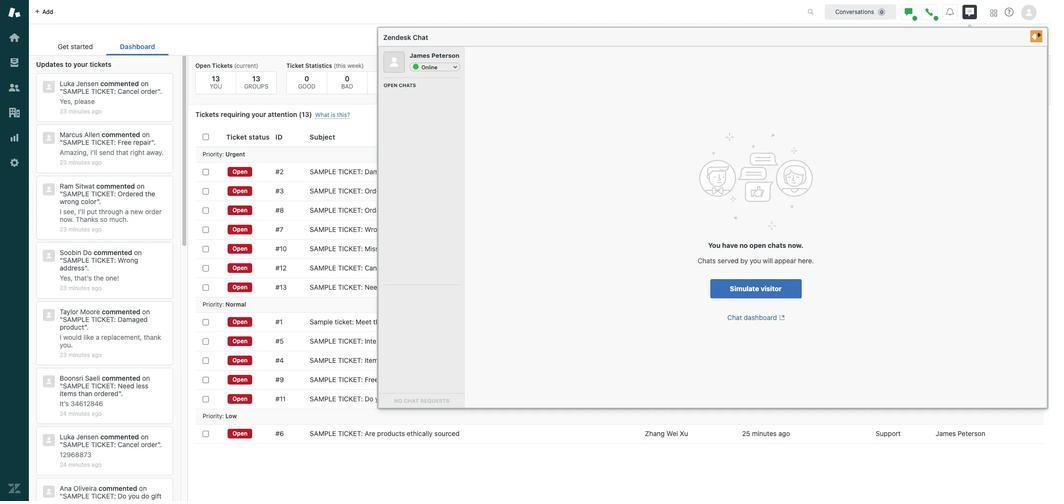 Task type: describe. For each thing, give the bounding box(es) containing it.
)
[[309, 110, 312, 118]]

dashboard
[[120, 42, 155, 51]]

zendesk image
[[8, 482, 21, 495]]

ago inside 12968873 24 minutes ago
[[92, 461, 102, 469]]

get started tab
[[44, 38, 106, 55]]

sample down sample ticket: item restock link
[[310, 375, 336, 384]]

sample ticket: meet the ticket link
[[310, 318, 402, 326]]

25 for sample ticket: ordered the wrong color
[[742, 206, 750, 214]]

on " for i'll
[[60, 131, 150, 147]]

0 good
[[298, 74, 316, 90]]

zhang wei xu
[[645, 429, 688, 438]]

sample inside sample ticket: damaged product
[[63, 315, 89, 323]]

restock
[[380, 356, 403, 364]]

ticket: down sample ticket: ordered the wrong color link
[[338, 225, 363, 233]]

the right meet
[[373, 318, 383, 326]]

id
[[276, 133, 283, 141]]

on " for see,
[[60, 182, 145, 198]]

8 on " from the top
[[60, 484, 147, 500]]

25 for sample ticket: order status says it is still processing
[[742, 187, 750, 195]]

0 vertical spatial sample ticket: ordered the wrong color
[[60, 190, 155, 205]]

" for i would like a replacement, thank you.
[[60, 315, 63, 323]]

0 vertical spatial status
[[249, 133, 270, 141]]

sample inside 'link'
[[310, 187, 336, 195]]

ram
[[60, 182, 73, 190]]

a inside the i would like a replacement, thank you. 23 minutes ago
[[96, 333, 99, 341]]

get started image
[[8, 31, 21, 44]]

on " for would
[[60, 307, 150, 323]]

sample down 12968873 24 minutes ago
[[63, 492, 89, 500]]

13 for 13 groups
[[252, 74, 260, 83]]

ticket: right ana
[[91, 492, 116, 500]]

would
[[63, 333, 82, 341]]

views image
[[8, 56, 21, 69]]

sample down the subject
[[310, 168, 336, 176]]

like
[[84, 333, 94, 341]]

soobin
[[60, 249, 81, 257]]

13 groups
[[244, 74, 268, 90]]

than inside grid
[[416, 283, 430, 291]]

much.
[[109, 215, 128, 223]]

commented for i would like a replacement, thank you.
[[102, 307, 140, 316]]

marcus allen commented
[[60, 131, 140, 139]]

ticket for ticket status
[[226, 133, 247, 141]]

8 " from the top
[[60, 492, 63, 500]]

color inside sample ticket: ordered the wrong color
[[81, 197, 97, 205]]

sample ticket: cancel order ". for yes, please
[[63, 87, 162, 95]]

amazing, i'll send that right away. 23 minutes ago
[[60, 148, 164, 166]]

28 minutes ago
[[742, 318, 790, 326]]

priority for priority : normal
[[203, 301, 222, 308]]

priority : normal
[[203, 301, 246, 308]]

sample ticket: wrong address link
[[310, 225, 412, 234]]

tickets
[[90, 60, 112, 68]]

#8
[[276, 206, 284, 214]]

25 minutes ago for sample ticket: order status says it is still processing
[[742, 187, 790, 195]]

cancel for 12968873
[[118, 441, 139, 449]]

replacement,
[[101, 333, 142, 341]]

statistics
[[305, 62, 332, 69]]

attention
[[268, 110, 297, 118]]

" for yes, please
[[60, 87, 63, 95]]

open for #2
[[233, 168, 248, 175]]

sample ticket: free repair ".
[[63, 138, 156, 147]]

1 vertical spatial wrapping?
[[60, 500, 92, 501]]

button displays agent's chat status as online. image
[[905, 8, 913, 16]]

james peterson
[[936, 429, 986, 438]]

sample ticket: international shipping link
[[310, 337, 432, 346]]

sample ticket: meet the ticket
[[310, 318, 402, 326]]

on " for that's
[[60, 249, 142, 264]]

bad
[[341, 83, 353, 90]]

luka jensen commented for yes, please
[[60, 79, 139, 88]]

open for #4
[[233, 357, 248, 364]]

ordered inside sample ticket: ordered the wrong color
[[118, 190, 143, 198]]

james
[[936, 429, 956, 438]]

the inside the yes, that's the one! 23 minutes ago
[[94, 274, 104, 282]]

23 inside the yes, that's the one! 23 minutes ago
[[60, 285, 67, 292]]

ticket: up 'send'
[[91, 138, 116, 147]]

repair for sample ticket: free repair ".
[[133, 138, 151, 147]]

sample ticket: ordered the wrong color link
[[310, 206, 441, 215]]

i would like a replacement, thank you. 23 minutes ago
[[60, 333, 161, 358]]

: for normal
[[222, 301, 224, 308]]

it
[[421, 187, 425, 195]]

sample up that's
[[63, 256, 89, 264]]

ticket: left are
[[338, 429, 363, 438]]

meet
[[356, 318, 372, 326]]

see,
[[63, 207, 76, 216]]

sample ticket: wrong address inside grid
[[310, 225, 412, 233]]

your for to
[[73, 60, 88, 68]]

on for yes, that's the one!
[[134, 249, 142, 257]]

1 vertical spatial address
[[60, 264, 84, 272]]

ticket for ticket statistics (this week)
[[286, 62, 304, 69]]

that
[[116, 148, 128, 157]]

open for #12
[[233, 264, 248, 272]]

23 inside amazing, i'll send that right away. 23 minutes ago
[[60, 159, 67, 166]]

1 vertical spatial sample ticket: damaged product
[[60, 315, 148, 331]]

ticket: up sample ticket: free repair
[[338, 356, 363, 364]]

open for #8
[[233, 207, 248, 214]]

sample ticket: cancel order
[[310, 264, 405, 272]]

0 for 0 good
[[305, 74, 309, 83]]

luka jensen commented for 12968873
[[60, 433, 139, 441]]

moore
[[80, 307, 100, 316]]

ticket:
[[335, 318, 354, 326]]

you.
[[60, 341, 73, 349]]

ago inside amazing, i'll send that right away. 23 minutes ago
[[92, 159, 102, 166]]

0 vertical spatial wrapping?
[[410, 395, 443, 403]]

ticket: down sample ticket: cancel order link
[[338, 283, 363, 291]]

: for urgent
[[222, 151, 224, 158]]

taylor
[[60, 307, 78, 316]]

34612846
[[71, 400, 103, 408]]

ticket statistics (this week)
[[286, 62, 364, 69]]

order inside grid
[[388, 264, 405, 272]]

0 vertical spatial tickets
[[212, 62, 233, 69]]

on for yes, please
[[141, 79, 149, 88]]

the down sample ticket: order status says it is still processing 'link'
[[392, 206, 402, 214]]

sample ticket: cancel order link
[[310, 264, 405, 272]]

organizations image
[[8, 106, 21, 119]]

0 vertical spatial sample ticket: damaged product
[[310, 168, 421, 176]]

normal
[[226, 301, 246, 308]]

says
[[405, 187, 419, 195]]

minutes inside 12968873 24 minutes ago
[[68, 461, 90, 469]]

25 minutes ago for sample ticket: are products ethically sourced
[[742, 429, 790, 438]]

ticket: up sample ticket: wrong address link
[[338, 206, 363, 214]]

ticket: inside sample ticket: wrong address
[[91, 256, 116, 264]]

the inside sample ticket: ordered the wrong color
[[145, 190, 155, 198]]

sample inside sample ticket: ordered the wrong color
[[63, 190, 89, 198]]

" for amazing, i'll send that right away.
[[60, 138, 63, 147]]

#1
[[276, 318, 283, 326]]

that's
[[74, 274, 92, 282]]

yes, for yes, that's the one!
[[60, 274, 73, 282]]

tab list containing get started
[[44, 38, 169, 55]]

send
[[99, 148, 114, 157]]

13 you
[[210, 74, 222, 90]]

get help image
[[1005, 8, 1014, 16]]

admin image
[[8, 156, 21, 169]]

priority for priority : low
[[203, 413, 222, 420]]

ticket: down 'sample ticket: free repair' link at the left
[[338, 395, 363, 403]]

minutes inside it's 34612846 24 minutes ago
[[68, 410, 90, 417]]

sample ticket: cancel order ". for 12968873
[[63, 441, 162, 449]]

ticket: up 12968873 24 minutes ago
[[91, 441, 116, 449]]

color inside grid
[[425, 206, 441, 214]]

open for #5
[[233, 337, 248, 345]]

ticket: inside 'link'
[[338, 187, 363, 195]]

new
[[131, 207, 143, 216]]

0 for 0 solved
[[385, 74, 390, 83]]

1 horizontal spatial you
[[375, 395, 387, 403]]

started
[[71, 42, 93, 51]]

sample
[[310, 318, 333, 326]]

i for i see, i'll put through a new order now. thanks so much.
[[60, 207, 61, 216]]

0 horizontal spatial do
[[83, 249, 92, 257]]

taylor moore commented
[[60, 307, 140, 316]]

#13
[[276, 283, 287, 291]]

jensen for 12968873
[[76, 433, 99, 441]]

now
[[1023, 36, 1036, 44]]

0 horizontal spatial gift
[[151, 492, 162, 500]]

1 vertical spatial sample ticket: need less items than ordered
[[60, 382, 148, 398]]

on " for please
[[60, 79, 149, 95]]

get
[[58, 42, 69, 51]]

minutes inside amazing, i'll send that right away. 23 minutes ago
[[68, 159, 90, 166]]

zendesk chat
[[383, 33, 428, 41]]

status inside sample ticket: order status says it is still processing 'link'
[[384, 187, 404, 195]]

zendesk
[[383, 33, 411, 41]]

missing
[[365, 245, 389, 253]]

commented for amazing, i'll send that right away.
[[102, 131, 140, 139]]

sitwat
[[75, 182, 95, 190]]

sample right #7
[[310, 225, 336, 233]]

ticket: up sample ticket: need less items than ordered link
[[338, 264, 363, 272]]

23 inside the i would like a replacement, thank you. 23 minutes ago
[[60, 351, 67, 358]]

sample up sample
[[310, 283, 336, 291]]

sample right #6
[[310, 429, 336, 438]]

sample up sample ticket: wrong address link
[[310, 206, 336, 214]]

amazing,
[[60, 148, 89, 157]]

(current)
[[234, 62, 258, 69]]

urgent
[[226, 151, 245, 158]]

products
[[377, 429, 405, 438]]

what
[[315, 111, 329, 118]]

1 horizontal spatial ordered
[[432, 283, 456, 291]]

commented right oliveira
[[99, 484, 137, 492]]

25 minutes ago for sample ticket: cancel order
[[742, 264, 790, 272]]

25 for sample ticket: missing assembly instructions
[[742, 245, 750, 253]]

damaged inside sample ticket: damaged product link
[[365, 168, 395, 176]]

items inside grid
[[397, 283, 414, 291]]

to
[[65, 60, 72, 68]]

than inside sample ticket: need less items than ordered
[[78, 389, 92, 398]]

(this
[[334, 62, 346, 69]]

sample ticket: damaged product link
[[310, 168, 421, 176]]

25 minutes ago for sample ticket: ordered the wrong color
[[742, 206, 790, 214]]

gift inside sample ticket: do you do gift wrapping? link
[[398, 395, 409, 403]]

ticket: up please
[[91, 87, 116, 95]]

2 vertical spatial do
[[118, 492, 126, 500]]

through
[[99, 207, 123, 216]]

item
[[365, 356, 378, 364]]

are
[[365, 429, 375, 438]]

order inside i see, i'll put through a new order now. thanks so much. 23 minutes ago
[[145, 207, 162, 216]]

cancel inside grid
[[365, 264, 386, 272]]

requester
[[742, 133, 776, 141]]

wrong inside sample ticket: wrong address
[[118, 256, 138, 264]]



Task type: locate. For each thing, give the bounding box(es) containing it.
please
[[74, 97, 95, 105]]

1 horizontal spatial ordered
[[365, 206, 390, 214]]

commented up one!
[[94, 249, 132, 257]]

it's 34612846 24 minutes ago
[[60, 400, 103, 417]]

#12
[[276, 264, 287, 272]]

25 minutes ago for sample ticket: damaged product
[[742, 168, 790, 176]]

2 23 from the top
[[60, 159, 67, 166]]

0 horizontal spatial do
[[141, 492, 149, 500]]

less
[[383, 283, 395, 291], [136, 382, 148, 390]]

1 vertical spatial items
[[60, 389, 77, 398]]

2 vertical spatial priority
[[203, 413, 222, 420]]

priority down "select all tickets" checkbox
[[203, 151, 222, 158]]

luka for 12968873
[[60, 433, 74, 441]]

5 25 minutes ago from the top
[[742, 245, 790, 253]]

damaged up order
[[365, 168, 395, 176]]

zhang
[[645, 429, 665, 438]]

0 horizontal spatial wrong
[[118, 256, 138, 264]]

add button
[[29, 0, 59, 24]]

sample up sample ticket: cancel order
[[310, 245, 336, 253]]

0 horizontal spatial sample ticket: need less items than ordered
[[60, 382, 148, 398]]

" up it's
[[60, 382, 63, 390]]

0 vertical spatial jensen
[[76, 79, 99, 88]]

25 for sample ticket: cancel order
[[742, 264, 750, 272]]

priority : urgent
[[203, 151, 245, 158]]

groups
[[244, 83, 268, 90]]

on " for 24
[[60, 433, 149, 449]]

23 up taylor
[[60, 285, 67, 292]]

: for low
[[222, 413, 224, 420]]

13 down open tickets (current)
[[212, 74, 220, 83]]

0 vertical spatial items
[[397, 283, 414, 291]]

open for #1
[[233, 318, 248, 325]]

3 : from the top
[[222, 413, 224, 420]]

0 horizontal spatial 0
[[305, 74, 309, 83]]

1 vertical spatial than
[[78, 389, 92, 398]]

repair for sample ticket: free repair
[[380, 375, 398, 384]]

wrapping? down oliveira
[[60, 500, 92, 501]]

0 horizontal spatial status
[[249, 133, 270, 141]]

support
[[876, 429, 901, 438]]

1 horizontal spatial sample ticket: wrong address
[[310, 225, 412, 233]]

6 on " from the top
[[60, 374, 150, 390]]

1 vertical spatial product
[[60, 323, 84, 331]]

1 yes, from the top
[[60, 97, 73, 105]]

i see, i'll put through a new order now. thanks so much. 23 minutes ago
[[60, 207, 162, 233]]

1 vertical spatial wrong
[[404, 206, 423, 214]]

sample ticket: do you do gift wrapping? link
[[310, 395, 443, 403]]

1 0 from the left
[[305, 74, 309, 83]]

1 23 from the top
[[60, 108, 67, 115]]

1 24 from the top
[[60, 410, 67, 417]]

6 25 minutes ago from the top
[[742, 264, 790, 272]]

i'll inside i see, i'll put through a new order now. thanks so much. 23 minutes ago
[[78, 207, 85, 216]]

ago inside i see, i'll put through a new order now. thanks so much. 23 minutes ago
[[92, 226, 102, 233]]

0 vertical spatial luka jensen commented
[[60, 79, 139, 88]]

1 horizontal spatial do
[[388, 395, 396, 403]]

jensen up please
[[76, 79, 99, 88]]

a inside i see, i'll put through a new order now. thanks so much. 23 minutes ago
[[125, 207, 129, 216]]

: left urgent
[[222, 151, 224, 158]]

" up you.
[[60, 315, 63, 323]]

wrong inside sample ticket: ordered the wrong color
[[60, 197, 79, 205]]

on for amazing, i'll send that right away.
[[142, 131, 150, 139]]

tab list
[[44, 38, 169, 55]]

0 horizontal spatial wrong
[[60, 197, 79, 205]]

open for #9
[[233, 376, 248, 383]]

sample up amazing,
[[63, 138, 89, 147]]

get started
[[58, 42, 93, 51]]

ticket: left order
[[338, 187, 363, 195]]

2 i from the top
[[60, 333, 61, 341]]

1 horizontal spatial wrapping?
[[410, 395, 443, 403]]

do right oliveira
[[118, 492, 126, 500]]

do right soobin
[[83, 249, 92, 257]]

2 24 from the top
[[60, 461, 67, 469]]

1 vertical spatial free
[[365, 375, 379, 384]]

0 horizontal spatial sample ticket: wrong address
[[60, 256, 138, 272]]

i'll
[[90, 148, 97, 157], [78, 207, 85, 216]]

i inside the i would like a replacement, thank you. 23 minutes ago
[[60, 333, 61, 341]]

damaged inside sample ticket: damaged product
[[118, 315, 148, 323]]

color down still
[[425, 206, 441, 214]]

1 horizontal spatial 0
[[345, 74, 350, 83]]

commented for 12968873
[[100, 433, 139, 441]]

1 vertical spatial your
[[252, 110, 266, 118]]

address up assembly
[[387, 225, 412, 233]]

1 vertical spatial priority
[[203, 301, 222, 308]]

commented
[[100, 79, 139, 88], [102, 131, 140, 139], [96, 182, 135, 190], [94, 249, 132, 257], [102, 307, 140, 316], [102, 374, 140, 382], [100, 433, 139, 441], [99, 484, 137, 492]]

reporting image
[[8, 131, 21, 144]]

sample ticket: wrong address up one!
[[60, 256, 138, 272]]

2 luka jensen commented from the top
[[60, 433, 139, 441]]

free down item
[[365, 375, 379, 384]]

2 yes, from the top
[[60, 274, 73, 282]]

luka jensen commented down tickets
[[60, 79, 139, 88]]

status left the id
[[249, 133, 270, 141]]

1 vertical spatial sample ticket: ordered the wrong color
[[310, 206, 441, 214]]

product inside grid
[[396, 168, 421, 176]]

5 25 from the top
[[742, 245, 750, 253]]

the left one!
[[94, 274, 104, 282]]

1 horizontal spatial chat
[[1007, 36, 1021, 44]]

0 horizontal spatial ordered
[[94, 389, 118, 398]]

1 vertical spatial tickets
[[195, 110, 219, 118]]

#11
[[276, 395, 286, 403]]

tickets up 13 you
[[212, 62, 233, 69]]

zendesk support image
[[8, 6, 21, 19]]

3 25 from the top
[[742, 206, 750, 214]]

2 0 from the left
[[345, 74, 350, 83]]

" for i see, i'll put through a new order now. thanks so much.
[[60, 190, 63, 198]]

sample ticket: are products ethically sourced
[[310, 429, 460, 438]]

#6
[[276, 429, 284, 438]]

a left new
[[125, 207, 129, 216]]

your
[[73, 60, 88, 68], [252, 110, 266, 118]]

0 horizontal spatial free
[[118, 138, 132, 147]]

ana oliveira commented
[[60, 484, 137, 492]]

0 vertical spatial less
[[383, 283, 395, 291]]

wrong
[[60, 197, 79, 205], [404, 206, 423, 214]]

0 vertical spatial free
[[118, 138, 132, 147]]

25 minutes ago for sample ticket: wrong address
[[742, 225, 790, 233]]

customers image
[[8, 81, 21, 94]]

sample down sample
[[310, 337, 336, 345]]

chat inside button
[[1007, 36, 1021, 44]]

sample ticket: do you do gift wrapping?
[[310, 395, 443, 403], [60, 492, 162, 501]]

23 inside yes, please 23 minutes ago
[[60, 108, 67, 115]]

items inside sample ticket: need less items than ordered
[[60, 389, 77, 398]]

0 horizontal spatial wrapping?
[[60, 500, 92, 501]]

status left says in the left of the page
[[384, 187, 404, 195]]

open tickets (current)
[[195, 62, 258, 69]]

luka jensen commented up 12968873 24 minutes ago
[[60, 433, 139, 441]]

2 : from the top
[[222, 301, 224, 308]]

sample up sample ticket: free repair
[[310, 356, 336, 364]]

minutes inside the yes, that's the one! 23 minutes ago
[[68, 285, 90, 292]]

your for requiring
[[252, 110, 266, 118]]

5 on " from the top
[[60, 307, 150, 323]]

open for #13
[[233, 284, 248, 291]]

1 vertical spatial a
[[96, 333, 99, 341]]

7 25 from the top
[[742, 283, 750, 291]]

color up put
[[81, 197, 97, 205]]

i left see,
[[60, 207, 61, 216]]

2 vertical spatial :
[[222, 413, 224, 420]]

need right saeli
[[118, 382, 134, 390]]

#4
[[276, 356, 284, 364]]

0 vertical spatial gift
[[398, 395, 409, 403]]

on for i would like a replacement, thank you.
[[142, 307, 150, 316]]

i'll inside amazing, i'll send that right away. 23 minutes ago
[[90, 148, 97, 157]]

on " down 12968873 24 minutes ago
[[60, 484, 147, 500]]

1 horizontal spatial sample ticket: ordered the wrong color
[[310, 206, 441, 214]]

items up it's
[[60, 389, 77, 398]]

1 horizontal spatial address
[[387, 225, 412, 233]]

address inside grid
[[387, 225, 412, 233]]

ordered
[[432, 283, 456, 291], [94, 389, 118, 398]]

5 " from the top
[[60, 315, 63, 323]]

1 vertical spatial less
[[136, 382, 148, 390]]

ticket:
[[91, 87, 116, 95], [91, 138, 116, 147], [338, 168, 363, 176], [338, 187, 363, 195], [91, 190, 116, 198], [338, 206, 363, 214], [338, 225, 363, 233], [338, 245, 363, 253], [91, 256, 116, 264], [338, 264, 363, 272], [338, 283, 363, 291], [91, 315, 116, 323], [338, 337, 363, 345], [338, 356, 363, 364], [338, 375, 363, 384], [91, 382, 116, 390], [338, 395, 363, 403], [338, 429, 363, 438], [91, 441, 116, 449], [91, 492, 116, 500]]

1 vertical spatial repair
[[380, 375, 398, 384]]

free inside grid
[[365, 375, 379, 384]]

1 vertical spatial sample ticket: cancel order ".
[[63, 441, 162, 449]]

2 horizontal spatial 13
[[302, 110, 309, 118]]

sample ticket: do you do gift wrapping? down 'sample ticket: free repair' link at the left
[[310, 395, 443, 403]]

13 inside the '13 groups'
[[252, 74, 260, 83]]

ticket: down the sample ticket: meet the ticket link at left
[[338, 337, 363, 345]]

sample ticket: item restock link
[[310, 356, 403, 365]]

25 for sample ticket: need less items than ordered
[[742, 283, 750, 291]]

on " down tickets
[[60, 79, 149, 95]]

soobin do commented
[[60, 249, 132, 257]]

13 down (current)
[[252, 74, 260, 83]]

1 vertical spatial luka
[[60, 433, 74, 441]]

0 down statistics
[[305, 74, 309, 83]]

1 vertical spatial 24
[[60, 461, 67, 469]]

1 i from the top
[[60, 207, 61, 216]]

3 on " from the top
[[60, 182, 145, 198]]

ordered inside grid
[[365, 206, 390, 214]]

ticket: up sample ticket: cancel order
[[338, 245, 363, 253]]

0 vertical spatial ticket
[[286, 62, 304, 69]]

sample ticket: ordered the wrong color inside grid
[[310, 206, 441, 214]]

luka for yes,
[[60, 79, 74, 88]]

1 horizontal spatial wrong
[[365, 225, 385, 233]]

commented for yes, please
[[100, 79, 139, 88]]

priority left 'low'
[[203, 413, 222, 420]]

ticket
[[385, 318, 402, 326]]

6 25 from the top
[[742, 264, 750, 272]]

need inside sample ticket: need less items than ordered
[[118, 382, 134, 390]]

1 horizontal spatial than
[[416, 283, 430, 291]]

5 23 from the top
[[60, 351, 67, 358]]

yes, inside the yes, that's the one! 23 minutes ago
[[60, 274, 73, 282]]

0 vertical spatial ordered
[[118, 190, 143, 198]]

ordered up new
[[118, 190, 143, 198]]

commented right saeli
[[102, 374, 140, 382]]

ago inside it's 34612846 24 minutes ago
[[92, 410, 102, 417]]

chat now
[[1007, 36, 1036, 44]]

on " for 34612846
[[60, 374, 150, 390]]

yes,
[[60, 97, 73, 105], [60, 274, 73, 282]]

23 down now.
[[60, 226, 67, 233]]

0 solved
[[376, 74, 399, 90]]

1 vertical spatial yes,
[[60, 274, 73, 282]]

grid containing ticket status
[[188, 128, 1051, 501]]

#2
[[276, 168, 284, 176]]

i for i would like a replacement, thank you.
[[60, 333, 61, 341]]

25
[[742, 168, 750, 176], [742, 187, 750, 195], [742, 206, 750, 214], [742, 225, 750, 233], [742, 245, 750, 253], [742, 264, 750, 272], [742, 283, 750, 291], [742, 429, 750, 438]]

do inside grid
[[388, 395, 396, 403]]

" for yes, that's the one!
[[60, 256, 63, 264]]

sample ticket: cancel order ".
[[63, 87, 162, 95], [63, 441, 162, 449]]

minutes inside the i would like a replacement, thank you. 23 minutes ago
[[68, 351, 90, 358]]

0 vertical spatial cancel
[[118, 87, 139, 95]]

1 sample ticket: cancel order ". from the top
[[63, 87, 162, 95]]

product up says in the left of the page
[[396, 168, 421, 176]]

requiring
[[221, 110, 250, 118]]

1 jensen from the top
[[76, 79, 99, 88]]

2 25 minutes ago from the top
[[742, 187, 790, 195]]

open for #10
[[233, 245, 248, 252]]

2 luka from the top
[[60, 433, 74, 441]]

2 sample ticket: cancel order ". from the top
[[63, 441, 162, 449]]

on "
[[60, 79, 149, 95], [60, 131, 150, 147], [60, 182, 145, 198], [60, 249, 142, 264], [60, 307, 150, 323], [60, 374, 150, 390], [60, 433, 149, 449], [60, 484, 147, 500]]

1 horizontal spatial color
[[425, 206, 441, 214]]

13 left what
[[302, 110, 309, 118]]

luka down to
[[60, 79, 74, 88]]

0 horizontal spatial your
[[73, 60, 88, 68]]

25 minutes ago for sample ticket: need less items than ordered
[[742, 283, 790, 291]]

open for #11
[[233, 395, 248, 402]]

commented for i see, i'll put through a new order now. thanks so much.
[[96, 182, 135, 190]]

28
[[742, 318, 751, 326]]

is
[[331, 111, 336, 118], [427, 187, 432, 195]]

do right ana oliveira commented
[[141, 492, 149, 500]]

3 25 minutes ago from the top
[[742, 206, 790, 214]]

ticket status
[[226, 133, 270, 141]]

sample ticket: international shipping
[[310, 337, 432, 345]]

1 : from the top
[[222, 151, 224, 158]]

now.
[[60, 215, 74, 223]]

ticket: up sample ticket: ordered the wrong color link
[[338, 168, 363, 176]]

wrong inside grid
[[365, 225, 385, 233]]

1 vertical spatial do
[[365, 395, 374, 403]]

0 vertical spatial sample ticket: cancel order ".
[[63, 87, 162, 95]]

commented down tickets
[[100, 79, 139, 88]]

0 horizontal spatial is
[[331, 111, 336, 118]]

sample ticket: need less items than ordered down sample ticket: cancel order link
[[310, 283, 456, 291]]

1 vertical spatial jensen
[[76, 433, 99, 441]]

1 25 minutes ago from the top
[[742, 168, 790, 176]]

notifications image
[[946, 8, 954, 16]]

1 horizontal spatial is
[[427, 187, 432, 195]]

thank
[[144, 333, 161, 341]]

ago
[[92, 108, 102, 115], [92, 159, 102, 166], [779, 168, 790, 176], [779, 187, 790, 195], [779, 206, 790, 214], [779, 225, 790, 233], [92, 226, 102, 233], [779, 245, 790, 253], [779, 264, 790, 272], [779, 283, 790, 291], [92, 285, 102, 292], [779, 318, 790, 326], [92, 351, 102, 358], [92, 410, 102, 417], [779, 429, 790, 438], [92, 461, 102, 469]]

tickets up "select all tickets" checkbox
[[195, 110, 219, 118]]

free
[[118, 138, 132, 147], [365, 375, 379, 384]]

need inside grid
[[365, 283, 381, 291]]

sample up "would" at the left bottom
[[63, 315, 89, 323]]

4 25 from the top
[[742, 225, 750, 233]]

4 on " from the top
[[60, 249, 142, 264]]

None checkbox
[[203, 169, 209, 175], [203, 188, 209, 194], [203, 207, 209, 213], [203, 226, 209, 233], [203, 246, 209, 252], [203, 284, 209, 291], [203, 319, 209, 325], [203, 338, 209, 344], [203, 357, 209, 364], [203, 169, 209, 175], [203, 188, 209, 194], [203, 207, 209, 213], [203, 226, 209, 233], [203, 246, 209, 252], [203, 284, 209, 291], [203, 319, 209, 325], [203, 338, 209, 344], [203, 357, 209, 364]]

0 vertical spatial i'll
[[90, 148, 97, 157]]

ago inside yes, please 23 minutes ago
[[92, 108, 102, 115]]

ticket: down sample ticket: item restock link
[[338, 375, 363, 384]]

0 vertical spatial luka
[[60, 79, 74, 88]]

25 for sample ticket: are products ethically sourced
[[742, 429, 750, 438]]

peterson
[[958, 429, 986, 438]]

i'll left 'send'
[[90, 148, 97, 157]]

" for 12968873
[[60, 441, 63, 449]]

thanks
[[76, 215, 98, 223]]

1 horizontal spatial product
[[396, 168, 421, 176]]

0 vertical spatial i
[[60, 207, 61, 216]]

sample ticket: free repair
[[310, 375, 398, 384]]

address up that's
[[60, 264, 84, 272]]

8 25 minutes ago from the top
[[742, 429, 790, 438]]

sample ticket: ordered the wrong color up through
[[60, 190, 155, 205]]

sample
[[63, 87, 89, 95], [63, 138, 89, 147], [310, 168, 336, 176], [310, 187, 336, 195], [63, 190, 89, 198], [310, 206, 336, 214], [310, 225, 336, 233], [310, 245, 336, 253], [63, 256, 89, 264], [310, 264, 336, 272], [310, 283, 336, 291], [63, 315, 89, 323], [310, 337, 336, 345], [310, 356, 336, 364], [310, 375, 336, 384], [63, 382, 89, 390], [310, 395, 336, 403], [310, 429, 336, 438], [63, 441, 89, 449], [63, 492, 89, 500]]

1 vertical spatial cancel
[[365, 264, 386, 272]]

1 vertical spatial sample ticket: do you do gift wrapping?
[[60, 492, 162, 501]]

0 vertical spatial :
[[222, 151, 224, 158]]

25 for sample ticket: damaged product
[[742, 168, 750, 176]]

repair down restock
[[380, 375, 398, 384]]

1 horizontal spatial sample ticket: damaged product
[[310, 168, 421, 176]]

on " up one!
[[60, 249, 142, 264]]

week)
[[348, 62, 364, 69]]

on for i see, i'll put through a new order now. thanks so much.
[[137, 182, 145, 190]]

0 inside 0 good
[[305, 74, 309, 83]]

1 25 from the top
[[742, 168, 750, 176]]

1 horizontal spatial need
[[365, 283, 381, 291]]

0 vertical spatial damaged
[[365, 168, 395, 176]]

repair inside grid
[[380, 375, 398, 384]]

instructions
[[422, 245, 458, 253]]

13 for 13 you
[[212, 74, 220, 83]]

" up 12968873
[[60, 441, 63, 449]]

sample up please
[[63, 87, 89, 95]]

0 vertical spatial product
[[396, 168, 421, 176]]

section
[[176, 32, 983, 48]]

1 horizontal spatial items
[[397, 283, 414, 291]]

sample ticket: wrong address
[[310, 225, 412, 233], [60, 256, 138, 272]]

4 " from the top
[[60, 256, 63, 264]]

free for sample ticket: free repair ".
[[118, 138, 132, 147]]

assembly
[[390, 245, 420, 253]]

ethically
[[407, 429, 433, 438]]

6 " from the top
[[60, 382, 63, 390]]

i left "would" at the left bottom
[[60, 333, 61, 341]]

need down sample ticket: cancel order link
[[365, 283, 381, 291]]

priority for priority : urgent
[[203, 151, 222, 158]]

24 inside 12968873 24 minutes ago
[[60, 461, 67, 469]]

1 " from the top
[[60, 87, 63, 95]]

1 horizontal spatial status
[[384, 187, 404, 195]]

2 " from the top
[[60, 138, 63, 147]]

1 vertical spatial gift
[[151, 492, 162, 500]]

0 down (this
[[345, 74, 350, 83]]

commented up 12968873 24 minutes ago
[[100, 433, 139, 441]]

25 minutes ago for sample ticket: missing assembly instructions
[[742, 245, 790, 253]]

0 horizontal spatial need
[[118, 382, 134, 390]]

0 horizontal spatial less
[[136, 382, 148, 390]]

commented up the that
[[102, 131, 140, 139]]

ago inside the yes, that's the one! 23 minutes ago
[[92, 285, 102, 292]]

cancel for yes, please
[[118, 87, 139, 95]]

0 vertical spatial color
[[81, 197, 97, 205]]

0 vertical spatial sample ticket: do you do gift wrapping?
[[310, 395, 443, 403]]

yes, for yes, please
[[60, 97, 73, 105]]

24 inside it's 34612846 24 minutes ago
[[60, 410, 67, 417]]

sample right #3
[[310, 187, 336, 195]]

None checkbox
[[203, 265, 209, 271], [203, 377, 209, 383], [203, 396, 209, 402], [203, 431, 209, 437], [203, 265, 209, 271], [203, 377, 209, 383], [203, 396, 209, 402], [203, 431, 209, 437]]

processing
[[446, 187, 480, 195]]

1 luka from the top
[[60, 79, 74, 88]]

oliveira
[[73, 484, 97, 492]]

i inside i see, i'll put through a new order now. thanks so much. 23 minutes ago
[[60, 207, 61, 216]]

conversations button
[[825, 4, 896, 19]]

away.
[[146, 148, 164, 157]]

is inside tickets requiring your attention ( 13 ) what is this?
[[331, 111, 336, 118]]

wrong inside grid
[[404, 206, 423, 214]]

3 23 from the top
[[60, 226, 67, 233]]

ticket: inside sample ticket: damaged product
[[91, 315, 116, 323]]

0 horizontal spatial items
[[60, 389, 77, 398]]

0 vertical spatial wrong
[[60, 197, 79, 205]]

minutes inside yes, please 23 minutes ago
[[68, 108, 90, 115]]

ago inside the i would like a replacement, thank you. 23 minutes ago
[[92, 351, 102, 358]]

saeli
[[85, 374, 100, 382]]

open for #7
[[233, 226, 248, 233]]

0 inside 0 solved
[[385, 74, 390, 83]]

minutes inside i see, i'll put through a new order now. thanks so much. 23 minutes ago
[[68, 226, 90, 233]]

jensen up 12968873
[[76, 433, 99, 441]]

24
[[60, 410, 67, 417], [60, 461, 67, 469]]

gift
[[398, 395, 409, 403], [151, 492, 162, 500]]

sample ticket: wrong address down sample ticket: ordered the wrong color link
[[310, 225, 412, 233]]

2 on " from the top
[[60, 131, 150, 147]]

requester updated
[[742, 133, 806, 141]]

7 " from the top
[[60, 441, 63, 449]]

ticket: up like
[[91, 315, 116, 323]]

on " up 12968873 24 minutes ago
[[60, 433, 149, 449]]

sample up 12968873
[[63, 441, 89, 449]]

13 inside 13 you
[[212, 74, 220, 83]]

you
[[210, 83, 222, 90]]

2 priority from the top
[[203, 301, 222, 308]]

7 on " from the top
[[60, 433, 149, 449]]

1 priority from the top
[[203, 151, 222, 158]]

ordered down boonsri saeli commented
[[94, 389, 118, 398]]

2 jensen from the top
[[76, 433, 99, 441]]

sample down 'sample ticket: free repair' link at the left
[[310, 395, 336, 403]]

1 vertical spatial i'll
[[78, 207, 85, 216]]

ticket: inside sample ticket: ordered the wrong color
[[91, 190, 116, 198]]

ticket: inside sample ticket: need less items than ordered
[[91, 382, 116, 390]]

so
[[100, 215, 107, 223]]

is inside sample ticket: order status says it is still processing 'link'
[[427, 187, 432, 195]]

product up "would" at the left bottom
[[60, 323, 84, 331]]

free for sample ticket: free repair
[[365, 375, 379, 384]]

main element
[[0, 0, 29, 501]]

sample up 34612846
[[63, 382, 89, 390]]

less inside grid
[[383, 283, 395, 291]]

0 horizontal spatial than
[[78, 389, 92, 398]]

3 0 from the left
[[385, 74, 390, 83]]

open for #3
[[233, 187, 248, 194]]

product inside sample ticket: damaged product
[[60, 323, 84, 331]]

xu
[[680, 429, 688, 438]]

23 inside i see, i'll put through a new order now. thanks so much. 23 minutes ago
[[60, 226, 67, 233]]

" for it's 34612846
[[60, 382, 63, 390]]

sample ticket: order status says it is still processing
[[310, 187, 480, 195]]

sample ticket: do you do gift wrapping? down 12968873 24 minutes ago
[[60, 492, 162, 501]]

a right like
[[96, 333, 99, 341]]

7 25 minutes ago from the top
[[742, 283, 790, 291]]

4 23 from the top
[[60, 285, 67, 292]]

jensen for yes, please
[[76, 79, 99, 88]]

wei
[[667, 429, 678, 438]]

your right to
[[73, 60, 88, 68]]

" left sitwat
[[60, 190, 63, 198]]

Select All Tickets checkbox
[[203, 134, 209, 140]]

cancel
[[118, 87, 139, 95], [365, 264, 386, 272], [118, 441, 139, 449]]

0 vertical spatial wrong
[[365, 225, 385, 233]]

1 luka jensen commented from the top
[[60, 79, 139, 88]]

0 vertical spatial need
[[365, 283, 381, 291]]

" up yes, please 23 minutes ago
[[60, 87, 63, 95]]

good
[[298, 83, 316, 90]]

chat now button
[[999, 30, 1044, 50]]

your right requiring
[[252, 110, 266, 118]]

do inside grid
[[365, 395, 374, 403]]

1 vertical spatial ticket
[[226, 133, 247, 141]]

1 vertical spatial sample ticket: wrong address
[[60, 256, 138, 272]]

commented for yes, that's the one!
[[94, 249, 132, 257]]

product
[[396, 168, 421, 176], [60, 323, 84, 331]]

1 vertical spatial ordered
[[365, 206, 390, 214]]

0 horizontal spatial repair
[[133, 138, 151, 147]]

zendesk products image
[[991, 9, 997, 16]]

0 vertical spatial priority
[[203, 151, 222, 158]]

1 horizontal spatial gift
[[398, 395, 409, 403]]

8 25 from the top
[[742, 429, 750, 438]]

1 horizontal spatial damaged
[[365, 168, 395, 176]]

on for 12968873
[[141, 433, 149, 441]]

sample ticket: item restock
[[310, 356, 403, 364]]

yes, inside yes, please 23 minutes ago
[[60, 97, 73, 105]]

sample ticket: ordered the wrong color down order
[[310, 206, 441, 214]]

boonsri saeli commented
[[60, 374, 140, 382]]

1 horizontal spatial your
[[252, 110, 266, 118]]

chat left now
[[1007, 36, 1021, 44]]

0 right 0 bad
[[385, 74, 390, 83]]

ticket inside grid
[[226, 133, 247, 141]]

grid
[[188, 128, 1051, 501]]

2 25 from the top
[[742, 187, 750, 195]]

" up the yes, that's the one! 23 minutes ago
[[60, 256, 63, 264]]

commented for it's 34612846
[[102, 374, 140, 382]]

open for #6
[[233, 430, 248, 437]]

sample ticket: need less items than ordered inside grid
[[310, 283, 456, 291]]

sample ticket: damaged product up like
[[60, 315, 148, 331]]

on for it's 34612846
[[142, 374, 150, 382]]

1 horizontal spatial 13
[[252, 74, 260, 83]]

priority : low
[[203, 413, 237, 420]]

4 25 minutes ago from the top
[[742, 225, 790, 233]]

1 on " from the top
[[60, 79, 149, 95]]

one!
[[106, 274, 119, 282]]

0 horizontal spatial damaged
[[118, 315, 148, 323]]

3 " from the top
[[60, 190, 63, 198]]

#7
[[276, 225, 284, 233]]

zendesk chat image
[[963, 5, 977, 19]]

1 horizontal spatial i'll
[[90, 148, 97, 157]]

it's
[[60, 400, 69, 408]]

0 inside 0 bad
[[345, 74, 350, 83]]

0 vertical spatial address
[[387, 225, 412, 233]]

0 horizontal spatial chat
[[413, 33, 428, 41]]

1 vertical spatial you
[[128, 492, 140, 500]]

3 priority from the top
[[203, 413, 222, 420]]

add
[[42, 8, 53, 15]]

wrapping? up ethically
[[410, 395, 443, 403]]

0 vertical spatial ordered
[[432, 283, 456, 291]]

0 for 0 bad
[[345, 74, 350, 83]]

yes, that's the one! 23 minutes ago
[[60, 274, 119, 292]]

sourced
[[435, 429, 460, 438]]

sample ticket: do you do gift wrapping? inside grid
[[310, 395, 443, 403]]

sample ticket: are products ethically sourced link
[[310, 429, 460, 438]]

1 vertical spatial status
[[384, 187, 404, 195]]

marcus
[[60, 131, 83, 139]]

: left 'low'
[[222, 413, 224, 420]]

25 for sample ticket: wrong address
[[742, 225, 750, 233]]

ram sitwat commented
[[60, 182, 135, 190]]

sample right #12
[[310, 264, 336, 272]]



Task type: vqa. For each thing, say whether or not it's contained in the screenshot.
later
no



